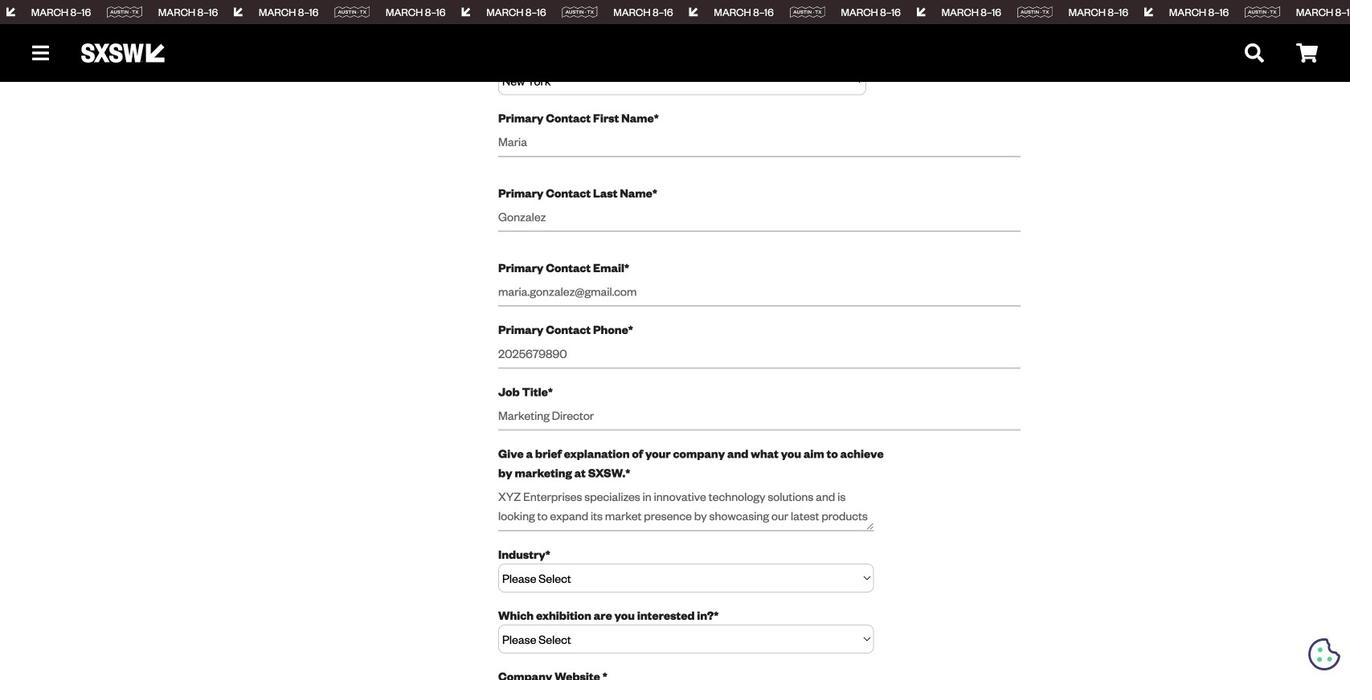 Task type: vqa. For each thing, say whether or not it's contained in the screenshot.
'dialog'
yes



Task type: locate. For each thing, give the bounding box(es) containing it.
None text field
[[498, 128, 1021, 157], [498, 202, 1021, 232], [498, 401, 1021, 431], [498, 483, 874, 532], [498, 128, 1021, 157], [498, 202, 1021, 232], [498, 401, 1021, 431], [498, 483, 874, 532]]

toggle site search image
[[1245, 43, 1264, 63]]

dialog
[[0, 0, 1350, 681]]

None email field
[[498, 277, 1021, 307]]

None text field
[[498, 339, 1021, 369]]



Task type: describe. For each thing, give the bounding box(es) containing it.
cookie preferences image
[[1309, 639, 1341, 671]]

sxsw image
[[81, 43, 165, 63]]

toggle site navigation image
[[32, 43, 49, 63]]



